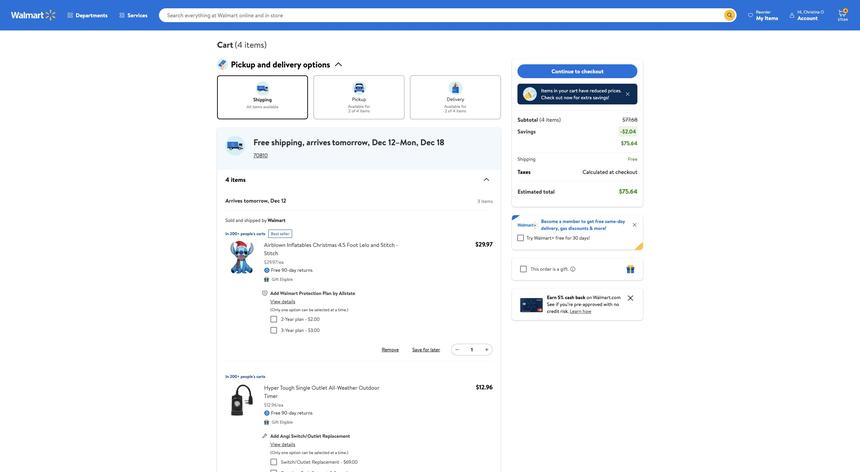 Task type: locate. For each thing, give the bounding box(es) containing it.
0 vertical spatial view
[[270, 298, 281, 305]]

2 2 from the left
[[445, 108, 447, 114]]

1 vertical spatial time.)
[[338, 450, 348, 456]]

option
[[289, 307, 301, 313], [289, 450, 301, 456]]

delivery,
[[541, 225, 559, 232]]

1 vertical spatial details
[[282, 441, 295, 448]]

items down pickup
[[360, 108, 370, 114]]

0 horizontal spatial available
[[348, 103, 364, 109]]

clear search field text image
[[716, 12, 722, 18]]

1 horizontal spatial tomorrow,
[[332, 136, 370, 148]]

be for $29.97
[[309, 307, 314, 313]]

2 details from the top
[[282, 441, 295, 448]]

plan
[[323, 290, 332, 297]]

checkout up "reduced"
[[582, 67, 604, 75]]

add walmart protection plan by allstate
[[270, 290, 355, 297]]

1 vertical spatial view details button
[[270, 441, 295, 448]]

4 inside pickup available for 2 of 4 items
[[357, 108, 359, 114]]

eligible for $29.97
[[280, 276, 293, 282]]

gift down $29.97/ea
[[272, 276, 279, 282]]

1 vertical spatial to
[[582, 218, 586, 225]]

day left the close walmart plus section image
[[618, 218, 625, 225]]

risk.
[[561, 308, 569, 315]]

1 horizontal spatial checkout
[[616, 168, 638, 176]]

1 plan from the top
[[295, 316, 304, 323]]

0 vertical spatial one
[[281, 307, 288, 313]]

1 option from the top
[[289, 307, 301, 313]]

90- down $29.97/ea
[[282, 267, 289, 274]]

1 horizontal spatial delivery
[[447, 96, 465, 103]]

1 horizontal spatial available
[[445, 103, 461, 109]]

0 horizontal spatial by
[[262, 217, 267, 224]]

0 vertical spatial 90-
[[282, 267, 289, 274]]

shipping up "available"
[[253, 96, 272, 103]]

free 90-day returns for $12.96
[[271, 410, 313, 416]]

2 inside the delivery available for 2 of 4 items
[[445, 108, 447, 114]]

0 vertical spatial returns
[[298, 267, 313, 274]]

0 vertical spatial by
[[262, 217, 267, 224]]

2 view from the top
[[270, 441, 281, 448]]

available for delivery
[[445, 103, 461, 109]]

0 vertical spatial people's
[[241, 231, 256, 237]]

see
[[547, 301, 555, 308]]

1 gift eligible from the top
[[272, 276, 293, 282]]

1 free 90-day returns from the top
[[271, 267, 313, 274]]

list
[[217, 75, 501, 119]]

checkout right calculated
[[616, 168, 638, 176]]

for right save
[[423, 346, 430, 353]]

2 horizontal spatial dec
[[421, 136, 435, 148]]

1 be from the top
[[309, 307, 314, 313]]

all-
[[329, 384, 337, 392]]

1 carts from the top
[[257, 231, 265, 237]]

0 vertical spatial free 90-day returns
[[271, 267, 313, 274]]

shipping inside shipping all items available
[[253, 96, 272, 103]]

and inside airblown inflatables christmas 4.5 foot lelo and stitch - stitch $29.97/ea
[[371, 241, 379, 249]]

a right become
[[559, 218, 562, 225]]

1 90- from the top
[[282, 267, 289, 274]]

view down angi on the left of the page
[[270, 441, 281, 448]]

hyper tough single outlet all-weather outdoor timer link
[[264, 384, 391, 400]]

gifteligibleicon image
[[264, 277, 269, 282], [264, 419, 269, 425]]

for down pickup
[[365, 103, 370, 109]]

in down sold
[[226, 231, 229, 237]]

can up 2-year plan - $2.00 on the bottom
[[302, 307, 308, 313]]

0 vertical spatial view details (only one option can be selected at a time.)
[[270, 298, 348, 313]]

2 eligible from the top
[[280, 419, 293, 425]]

free right get
[[595, 218, 604, 225]]

2 vertical spatial at
[[331, 450, 334, 456]]

0 vertical spatial be
[[309, 307, 314, 313]]

1 vertical spatial stitch
[[264, 249, 278, 257]]

o
[[821, 9, 825, 15]]

become a member to get free same-day delivery, gas discounts & more!
[[541, 218, 625, 232]]

prices.
[[608, 87, 622, 94]]

1 gifteligibleicon image from the top
[[264, 277, 269, 282]]

get
[[587, 218, 594, 225]]

view details button for $12.96
[[270, 441, 295, 448]]

1 vertical spatial add
[[270, 433, 279, 439]]

decrease quantity airblown inflatables christmas 4.5 foot lelo and stitch - stitch, current quantity 1 image
[[455, 347, 460, 352]]

savings!
[[593, 94, 610, 101]]

can for $12.96
[[302, 450, 308, 456]]

dec
[[372, 136, 386, 148], [421, 136, 435, 148], [271, 197, 280, 204]]

view details (only one option can be selected at a time.) down add angi switch/outlet replacement
[[270, 441, 348, 456]]

and right 'lelo'
[[371, 241, 379, 249]]

1 gift from the top
[[272, 276, 279, 282]]

1 vertical spatial items
[[541, 87, 553, 94]]

1 horizontal spatial of
[[448, 108, 452, 114]]

0 horizontal spatial delivery
[[273, 58, 301, 70]]

selected up $2.00
[[315, 307, 330, 313]]

plan for $3.00
[[295, 327, 304, 334]]

day inside become a member to get free same-day delivery, gas discounts & more!
[[618, 218, 625, 225]]

0 horizontal spatial and
[[236, 217, 243, 224]]

1 vertical spatial view details (only one option can be selected at a time.)
[[270, 441, 348, 456]]

details up 2-
[[282, 298, 295, 305]]

2 can from the top
[[302, 450, 308, 456]]

time.) down allstate
[[338, 307, 348, 313]]

1 vertical spatial checkout
[[616, 168, 638, 176]]

2 option from the top
[[289, 450, 301, 456]]

gift for $12.96
[[272, 419, 279, 425]]

save for later
[[413, 346, 440, 353]]

view details button down angi on the left of the page
[[270, 441, 295, 448]]

1 horizontal spatial free
[[595, 218, 604, 225]]

0 vertical spatial tomorrow,
[[332, 136, 370, 148]]

hide all items image
[[480, 175, 491, 184]]

at for $29.97
[[331, 307, 334, 313]]

0 vertical spatial gifteligibleicon image
[[264, 277, 269, 282]]

1 200+ from the top
[[230, 231, 240, 237]]

free up calculated at checkout
[[628, 156, 638, 163]]

1 horizontal spatial and
[[257, 58, 271, 70]]

to inside become a member to get free same-day delivery, gas discounts & more!
[[582, 218, 586, 225]]

details down angi on the left of the page
[[282, 441, 295, 448]]

and
[[257, 58, 271, 70], [236, 217, 243, 224], [371, 241, 379, 249]]

free up 70810
[[254, 136, 270, 148]]

plan
[[295, 316, 304, 323], [295, 327, 304, 334]]

1 vertical spatial 90-
[[282, 410, 289, 416]]

and for pickup
[[257, 58, 271, 70]]

single
[[296, 384, 310, 392]]

at up switch/outlet replacement - $69.00
[[331, 450, 334, 456]]

$2.04
[[623, 128, 636, 135]]

stitch down the airblown
[[264, 249, 278, 257]]

at down plan
[[331, 307, 334, 313]]

0 vertical spatial (only
[[270, 307, 280, 313]]

tomorrow, inside free shipping , arrives tomorrow, dec 12–mon, dec 18 70810
[[332, 136, 370, 148]]

tomorrow, up sold and shipped by walmart
[[244, 197, 269, 204]]

can up switch/outlet replacement - $69.00
[[302, 450, 308, 456]]

pickup and delivery options button
[[217, 58, 501, 70]]

1 eligible from the top
[[280, 276, 293, 282]]

1 vertical spatial view
[[270, 441, 281, 448]]

people's for second in 200+ people's carts alert from the bottom of the page
[[241, 231, 256, 237]]

1 (only from the top
[[270, 307, 280, 313]]

0 vertical spatial items
[[765, 14, 779, 22]]

people's
[[241, 231, 256, 237], [241, 374, 256, 379]]

and right pickup
[[257, 58, 271, 70]]

services button
[[113, 7, 153, 24]]

0 horizontal spatial stitch
[[264, 249, 278, 257]]

in 200+ people's carts alert
[[226, 227, 265, 238], [226, 370, 265, 381]]

returns
[[298, 267, 313, 274], [298, 410, 313, 416]]

day down inflatables
[[289, 267, 296, 274]]

1 vertical spatial tomorrow,
[[244, 197, 269, 204]]

0 vertical spatial (4
[[235, 39, 243, 50]]

1 vertical spatial plan
[[295, 327, 304, 334]]

plan down 2-year plan - $2.00 on the bottom
[[295, 327, 304, 334]]

for left 30
[[566, 234, 572, 241]]

0 vertical spatial day
[[618, 218, 625, 225]]

in for second in 200+ people's carts alert from the top
[[226, 374, 229, 379]]

1 vertical spatial and
[[236, 217, 243, 224]]

2 carts from the top
[[257, 374, 265, 379]]

of down intent image for delivery
[[448, 108, 452, 114]]

1 vertical spatial eligible
[[280, 419, 293, 425]]

1 horizontal spatial to
[[582, 218, 586, 225]]

walmart plus image
[[518, 222, 539, 229]]

2 plan from the top
[[295, 327, 304, 334]]

in 200+ people's carts alert down shipped
[[226, 227, 265, 238]]

your
[[559, 87, 568, 94]]

walmart image
[[11, 10, 56, 21]]

(only up 2-year plan - $2.00 option
[[270, 307, 280, 313]]

and right sold
[[236, 217, 243, 224]]

replacement left $69.00 on the left bottom of the page
[[312, 459, 339, 466]]

dismiss capital one banner image
[[627, 294, 635, 302]]

returns up add angi switch/outlet replacement
[[298, 410, 313, 416]]

available down pickup
[[348, 103, 364, 109]]

one
[[281, 307, 288, 313], [281, 450, 288, 456]]

carts up hyper
[[257, 374, 265, 379]]

0 vertical spatial option
[[289, 307, 301, 313]]

day for $12.96
[[289, 410, 296, 416]]

shipping left arrives
[[272, 136, 302, 148]]

1 vertical spatial (only
[[270, 450, 280, 456]]

items inside pickup available for 2 of 4 items
[[360, 108, 370, 114]]

to
[[575, 67, 580, 75], [582, 218, 586, 225]]

returns up protection
[[298, 267, 313, 274]]

items down intent image for delivery
[[457, 108, 466, 114]]

(4 for subtotal
[[540, 116, 545, 123]]

2 available from the left
[[445, 103, 461, 109]]

arrives tomorrow, dec 12
[[226, 197, 286, 204]]

hyper tough single outlet all-weather outdoor timer $12.96/ea
[[264, 384, 380, 408]]

details
[[282, 298, 295, 305], [282, 441, 295, 448]]

Try Walmart+ free for 30 days! checkbox
[[518, 235, 524, 241]]

eligible up angi on the left of the page
[[280, 419, 293, 425]]

of down pickup
[[352, 108, 356, 114]]

4 right o
[[845, 8, 847, 14]]

tomorrow, right arrives
[[332, 136, 370, 148]]

1 add from the top
[[270, 290, 279, 297]]

2 in from the top
[[226, 374, 229, 379]]

reorder
[[756, 9, 771, 15]]

be up $2.00
[[309, 307, 314, 313]]

in 200+ people's carts
[[226, 231, 265, 237], [226, 374, 265, 379]]

(only for $12.96
[[270, 450, 280, 456]]

pickup
[[231, 58, 255, 70]]

timer
[[264, 392, 278, 400]]

switch/outlet right "switch/outlet replacement - $69.00" checkbox on the bottom left
[[281, 459, 311, 466]]

if
[[556, 301, 559, 308]]

returns for $12.96
[[298, 410, 313, 416]]

gift eligible down $29.97/ea
[[272, 276, 293, 282]]

gift eligible
[[272, 276, 293, 282], [272, 419, 293, 425]]

switch/outlet replacement - $69.00
[[281, 459, 358, 466]]

Search search field
[[159, 8, 737, 22]]

2 gift from the top
[[272, 419, 279, 425]]

1 2 from the left
[[349, 108, 351, 114]]

option down angi on the left of the page
[[289, 450, 301, 456]]

1 horizontal spatial 2
[[445, 108, 447, 114]]

2 be from the top
[[309, 450, 314, 456]]

add left angi on the left of the page
[[270, 433, 279, 439]]

view details (only one option can be selected at a time.) down protection
[[270, 298, 348, 313]]

1 returns from the top
[[298, 267, 313, 274]]

1 horizontal spatial items
[[765, 14, 779, 22]]

items right the my
[[765, 14, 779, 22]]

1 vertical spatial carts
[[257, 374, 265, 379]]

items)
[[245, 39, 267, 50], [546, 116, 561, 123]]

0 vertical spatial eligible
[[280, 276, 293, 282]]

plan up 3-year plan - $3.00
[[295, 316, 304, 323]]

0 vertical spatial gift
[[272, 276, 279, 282]]

1 vertical spatial in 200+ people's carts alert
[[226, 370, 265, 381]]

2 90- from the top
[[282, 410, 289, 416]]

view details (only one option can be selected at a time.) for $12.96
[[270, 441, 348, 456]]

1 time.) from the top
[[338, 307, 348, 313]]

200+ up hyper tough single outlet all-weather outdoor timer, with add-on services, $12.96/ea, 1 in cart gift eligible image
[[230, 374, 240, 379]]

people's for second in 200+ people's carts alert from the top
[[241, 374, 256, 379]]

learn how link
[[570, 308, 592, 315]]

view for $12.96
[[270, 441, 281, 448]]

year for 2-
[[285, 316, 294, 323]]

day for $29.97
[[289, 267, 296, 274]]

free inside free shipping , arrives tomorrow, dec 12–mon, dec 18 70810
[[254, 136, 270, 148]]

1 vertical spatial free 90-day returns
[[271, 410, 313, 416]]

people's down shipped
[[241, 231, 256, 237]]

0 vertical spatial stitch
[[381, 241, 395, 249]]

gifting image
[[627, 265, 635, 273]]

0 vertical spatial can
[[302, 307, 308, 313]]

tomorrow,
[[332, 136, 370, 148], [244, 197, 269, 204]]

1 selected from the top
[[315, 307, 330, 313]]

one up 2-
[[281, 307, 288, 313]]

4 $75.64
[[838, 8, 848, 22]]

1 people's from the top
[[241, 231, 256, 237]]

2 free 90-day returns from the top
[[271, 410, 313, 416]]

1 vertical spatial day
[[289, 267, 296, 274]]

can
[[302, 307, 308, 313], [302, 450, 308, 456]]

banner containing become a member to get free same-day delivery, gas discounts & more!
[[512, 215, 643, 250]]

1 horizontal spatial items)
[[546, 116, 561, 123]]

2 returns from the top
[[298, 410, 313, 416]]

be
[[309, 307, 314, 313], [309, 450, 314, 456]]

0 vertical spatial and
[[257, 58, 271, 70]]

2 view details (only one option can be selected at a time.) from the top
[[270, 441, 348, 456]]

free 90-day returns for $29.97
[[271, 267, 313, 274]]

1 vertical spatial selected
[[315, 450, 330, 456]]

departments
[[76, 11, 108, 19]]

$75.64 right hi, christina o account
[[838, 17, 848, 22]]

0 vertical spatial replacement
[[323, 433, 350, 439]]

add
[[270, 290, 279, 297], [270, 433, 279, 439]]

1 view details (only one option can be selected at a time.) from the top
[[270, 298, 348, 313]]

view details button for $29.97
[[270, 298, 295, 305]]

banner
[[512, 215, 643, 250]]

a inside become a member to get free same-day delivery, gas discounts & more!
[[559, 218, 562, 225]]

1 vertical spatial gifteligibleicon image
[[264, 419, 269, 425]]

4
[[845, 8, 847, 14], [357, 108, 359, 114], [453, 108, 456, 114], [226, 175, 229, 184]]

0 vertical spatial delivery
[[273, 58, 301, 70]]

to left get
[[582, 218, 586, 225]]

items inside the delivery available for 2 of 4 items
[[457, 108, 466, 114]]

2 (only from the top
[[270, 450, 280, 456]]

in 200+ people's carts down shipped
[[226, 231, 265, 237]]

3-Year plan - $3.00 checkbox
[[271, 327, 277, 333]]

free 90-day returns down $29.97/ea
[[271, 267, 313, 274]]

0 horizontal spatial free
[[556, 234, 565, 241]]

for inside button
[[423, 346, 430, 353]]

capital one credit card image
[[521, 297, 543, 312]]

0 vertical spatial selected
[[315, 307, 330, 313]]

in 200+ people's carts up hyper tough single outlet all-weather outdoor timer, with add-on services, $12.96/ea, 1 in cart gift eligible image
[[226, 374, 265, 379]]

0 vertical spatial shipping
[[253, 96, 272, 103]]

one for $29.97
[[281, 307, 288, 313]]

1 view from the top
[[270, 298, 281, 305]]

available
[[348, 103, 364, 109], [445, 103, 461, 109]]

0 vertical spatial in 200+ people's carts alert
[[226, 227, 265, 238]]

3
[[478, 198, 480, 205]]

4 inside 4 $75.64
[[845, 8, 847, 14]]

1 in from the top
[[226, 231, 229, 237]]

free shipping , arrives tomorrow, dec 12–mon, dec 18 70810
[[254, 136, 445, 159]]

at for $12.96
[[331, 450, 334, 456]]

1 vertical spatial returns
[[298, 410, 313, 416]]

2 gifteligibleicon image from the top
[[264, 419, 269, 425]]

4 items
[[226, 175, 246, 184]]

4 down intent image for delivery
[[453, 108, 456, 114]]

walmart up best seller alert
[[268, 217, 286, 224]]

continue
[[552, 67, 574, 75]]

a down add walmart protection plan by allstate
[[335, 307, 337, 313]]

for inside banner
[[566, 234, 572, 241]]

0 horizontal spatial 2
[[349, 108, 351, 114]]

walmart left protection
[[280, 290, 298, 297]]

view for $29.97
[[270, 298, 281, 305]]

1 vertical spatial 200+
[[230, 374, 240, 379]]

be up switch/outlet replacement - $69.00
[[309, 450, 314, 456]]

of inside the delivery available for 2 of 4 items
[[448, 108, 452, 114]]

(only
[[270, 307, 280, 313], [270, 450, 280, 456]]

checkout for calculated at checkout
[[616, 168, 638, 176]]

at right calculated
[[610, 168, 614, 176]]

reduced price image
[[523, 87, 537, 101]]

1 vertical spatial one
[[281, 450, 288, 456]]

2 in 200+ people's carts alert from the top
[[226, 370, 265, 381]]

time.)
[[338, 307, 348, 313], [338, 450, 348, 456]]

year down 2-year plan - $2.00 on the bottom
[[285, 327, 294, 334]]

save
[[413, 346, 422, 353]]

shipped
[[244, 217, 261, 224]]

walmart
[[268, 217, 286, 224], [280, 290, 298, 297]]

gifteligibleicon image down $29.97/ea
[[264, 277, 269, 282]]

1 vertical spatial shipping
[[272, 136, 302, 148]]

checkout inside button
[[582, 67, 604, 75]]

for inside the delivery available for 2 of 4 items
[[461, 103, 467, 109]]

1 vertical spatial by
[[333, 290, 338, 297]]

add for $29.97
[[270, 290, 279, 297]]

items
[[253, 104, 262, 109], [360, 108, 370, 114], [457, 108, 466, 114], [231, 175, 246, 184], [482, 198, 493, 205]]

dec left 12
[[271, 197, 280, 204]]

free 90-day returns down $12.96/ea
[[271, 410, 313, 416]]

of inside pickup available for 2 of 4 items
[[352, 108, 356, 114]]

1 horizontal spatial (4
[[540, 116, 545, 123]]

people's up hyper tough single outlet all-weather outdoor timer, with add-on services, $12.96/ea, 1 in cart gift eligible image
[[241, 374, 256, 379]]

0 horizontal spatial tomorrow,
[[244, 197, 269, 204]]

free inside become a member to get free same-day delivery, gas discounts & more!
[[595, 218, 604, 225]]

delivery down intent image for delivery
[[447, 96, 465, 103]]

view details button up 2-
[[270, 298, 295, 305]]

2 view details button from the top
[[270, 441, 295, 448]]

2 year from the top
[[285, 327, 294, 334]]

discounts
[[569, 225, 589, 232]]

1 vertical spatial free
[[556, 234, 565, 241]]

free 90-day returns
[[271, 267, 313, 274], [271, 410, 313, 416]]

1 vertical spatial year
[[285, 327, 294, 334]]

free down $12.96/ea
[[271, 410, 281, 416]]

1 of from the left
[[352, 108, 356, 114]]

1 year from the top
[[285, 316, 294, 323]]

gift down $12.96/ea
[[272, 419, 279, 425]]

0 vertical spatial time.)
[[338, 307, 348, 313]]

outlet
[[312, 384, 328, 392]]

available inside pickup available for 2 of 4 items
[[348, 103, 364, 109]]

cart
[[570, 87, 578, 94]]

(only up "switch/outlet replacement - $69.00" checkbox on the bottom left
[[270, 450, 280, 456]]

in 200+ people's carts alert up hyper tough single outlet all-weather outdoor timer, with add-on services, $12.96/ea, 1 in cart gift eligible image
[[226, 370, 265, 381]]

0 vertical spatial add
[[270, 290, 279, 297]]

2 time.) from the top
[[338, 450, 348, 456]]

selected for $29.97
[[315, 307, 330, 313]]

free down gas
[[556, 234, 565, 241]]

year up 3-
[[285, 316, 294, 323]]

2 people's from the top
[[241, 374, 256, 379]]

90- for $29.97
[[282, 267, 289, 274]]

switch/outlet right angi on the left of the page
[[291, 433, 321, 439]]

1 one from the top
[[281, 307, 288, 313]]

2 add from the top
[[270, 433, 279, 439]]

(4 right cart
[[235, 39, 243, 50]]

0 vertical spatial in 200+ people's carts
[[226, 231, 265, 237]]

items inside items in your cart have reduced prices. check out now for extra savings!
[[541, 87, 553, 94]]

12
[[281, 197, 286, 204]]

0 vertical spatial in
[[226, 231, 229, 237]]

1 can from the top
[[302, 307, 308, 313]]

1 vertical spatial (4
[[540, 116, 545, 123]]

2 gift eligible from the top
[[272, 419, 293, 425]]

3 items
[[478, 198, 493, 205]]

0 horizontal spatial of
[[352, 108, 356, 114]]

in up hyper tough single outlet all-weather outdoor timer, with add-on services, $12.96/ea, 1 in cart gift eligible image
[[226, 374, 229, 379]]

2 of from the left
[[448, 108, 452, 114]]

to right continue
[[575, 67, 580, 75]]

-
[[621, 128, 623, 135], [396, 241, 398, 249], [305, 316, 307, 323], [305, 327, 307, 334], [341, 459, 343, 466]]

2 one from the top
[[281, 450, 288, 456]]

selected up switch/outlet replacement - $69.00
[[315, 450, 330, 456]]

0 vertical spatial to
[[575, 67, 580, 75]]

options
[[303, 58, 330, 70]]

replacement up $69.00 on the left bottom of the page
[[323, 433, 350, 439]]

available inside the delivery available for 2 of 4 items
[[445, 103, 461, 109]]

1 in 200+ people's carts from the top
[[226, 231, 265, 237]]

by right shipped
[[262, 217, 267, 224]]

2 selected from the top
[[315, 450, 330, 456]]

dec left 18
[[421, 136, 435, 148]]

(4
[[235, 39, 243, 50], [540, 116, 545, 123]]

1 vertical spatial be
[[309, 450, 314, 456]]

continue to checkout button
[[518, 64, 638, 78]]

0 vertical spatial walmart
[[268, 217, 286, 224]]

of
[[352, 108, 356, 114], [448, 108, 452, 114]]

4 down pickup
[[357, 108, 359, 114]]

available down intent image for delivery
[[445, 103, 461, 109]]

2 inside pickup available for 2 of 4 items
[[349, 108, 351, 114]]

a up switch/outlet replacement - $69.00
[[335, 450, 337, 456]]

shipping
[[253, 96, 272, 103], [272, 136, 302, 148]]

1 vertical spatial can
[[302, 450, 308, 456]]

stitch
[[381, 241, 395, 249], [264, 249, 278, 257]]

cart_gic_illustration image
[[217, 59, 228, 70]]

shipping all items available
[[247, 96, 279, 109]]

add up 2-year plan - $2.00 option
[[270, 290, 279, 297]]

1 vertical spatial gift eligible
[[272, 419, 293, 425]]

0 horizontal spatial items
[[541, 87, 553, 94]]

seller
[[280, 231, 290, 237]]

0 vertical spatial view details button
[[270, 298, 295, 305]]

free
[[595, 218, 604, 225], [556, 234, 565, 241]]

one for $12.96
[[281, 450, 288, 456]]

delivery
[[273, 58, 301, 70], [447, 96, 465, 103]]

eligible for $12.96
[[280, 419, 293, 425]]

services
[[128, 11, 148, 19]]

gifteligibleicon image for $12.96
[[264, 419, 269, 425]]

details for $12.96
[[282, 441, 295, 448]]

for inside pickup available for 2 of 4 items
[[365, 103, 370, 109]]

1 view details button from the top
[[270, 298, 295, 305]]

1 details from the top
[[282, 298, 295, 305]]

one down angi on the left of the page
[[281, 450, 288, 456]]

1 vertical spatial option
[[289, 450, 301, 456]]

for right now
[[574, 94, 580, 101]]

be for $12.96
[[309, 450, 314, 456]]

90- for $12.96
[[282, 410, 289, 416]]

items) down check
[[546, 116, 561, 123]]

0 horizontal spatial (4
[[235, 39, 243, 50]]

1 available from the left
[[348, 103, 364, 109]]

2 horizontal spatial and
[[371, 241, 379, 249]]

this order is a gift.
[[531, 266, 569, 273]]



Task type: vqa. For each thing, say whether or not it's contained in the screenshot.
Exterior accessories Link at right
no



Task type: describe. For each thing, give the bounding box(es) containing it.
on
[[587, 294, 592, 301]]

pickup
[[352, 96, 366, 103]]

70810 button
[[254, 152, 268, 159]]

2 vertical spatial $75.64
[[619, 187, 638, 196]]

shipping inside free shipping , arrives tomorrow, dec 12–mon, dec 18 70810
[[272, 136, 302, 148]]

$3.00
[[308, 327, 320, 334]]

add angi switch/outlet replacement
[[270, 433, 350, 439]]

0 vertical spatial $75.64
[[838, 17, 848, 22]]

christmas
[[313, 241, 337, 249]]

subtotal
[[518, 116, 538, 123]]

2-Year plan - $2.00 checkbox
[[271, 316, 277, 322]]

hyper
[[264, 384, 279, 392]]

have
[[579, 87, 589, 94]]

1 horizontal spatial by
[[333, 290, 338, 297]]

walmart+
[[534, 234, 555, 241]]

2 200+ from the top
[[230, 374, 240, 379]]

lelo
[[360, 241, 370, 249]]

plan for $2.00
[[295, 316, 304, 323]]

list containing pickup
[[217, 75, 501, 119]]

cart (4 items)
[[217, 39, 267, 50]]

view details (only one option can be selected at a time.) for $29.97
[[270, 298, 348, 313]]

0 vertical spatial at
[[610, 168, 614, 176]]

year for 3-
[[285, 327, 294, 334]]

30
[[573, 234, 578, 241]]

close nudge image
[[625, 91, 631, 97]]

savings
[[518, 128, 536, 135]]

arrives
[[226, 197, 243, 204]]

&
[[590, 225, 593, 232]]

of for pickup
[[352, 108, 356, 114]]

protection
[[299, 290, 322, 297]]

estimated
[[518, 188, 542, 195]]

free shipping, arrives tomorrow, dec 12 to mon, dec 18 70810 element
[[217, 128, 501, 164]]

$2.00
[[308, 316, 320, 323]]

18
[[437, 136, 445, 148]]

learn how
[[570, 308, 592, 315]]

(4 for cart
[[235, 39, 243, 50]]

$29.97
[[476, 240, 493, 249]]

extra
[[581, 94, 592, 101]]

and for sold
[[236, 217, 243, 224]]

a right is
[[557, 266, 559, 273]]

is
[[553, 266, 556, 273]]

airblown inflatables christmas 4.5 foot lelo and stitch - stitch, with add-on services, $29.97/ea, 1 in cart gift eligible image
[[226, 241, 259, 274]]

$77.68
[[623, 116, 638, 123]]

gift eligible for $29.97
[[272, 276, 293, 282]]

you're
[[560, 301, 573, 308]]

1 in 200+ people's carts alert from the top
[[226, 227, 265, 238]]

items inside reorder my items
[[765, 14, 779, 22]]

option for $12.96
[[289, 450, 301, 456]]

outdoor
[[359, 384, 380, 392]]

with
[[604, 301, 613, 308]]

weather
[[337, 384, 358, 392]]

learn more about gifting image
[[570, 266, 576, 272]]

add for $12.96
[[270, 433, 279, 439]]

1 vertical spatial replacement
[[312, 459, 339, 466]]

out
[[556, 94, 563, 101]]

search icon image
[[727, 12, 733, 18]]

check
[[541, 94, 555, 101]]

pickup available for 2 of 4 items
[[348, 96, 370, 114]]

can for $29.97
[[302, 307, 308, 313]]

taxes
[[518, 168, 531, 176]]

intent image for shipping image
[[256, 82, 270, 95]]

airblown inflatables christmas 4.5 foot lelo and stitch - stitch $29.97/ea
[[264, 241, 398, 266]]

continue to checkout
[[552, 67, 604, 75]]

(only for $29.97
[[270, 307, 280, 313]]

subtotal (4 items)
[[518, 116, 561, 123]]

no
[[614, 301, 619, 308]]

items up arrives
[[231, 175, 246, 184]]

items in your cart have reduced prices. check out now for extra savings!
[[541, 87, 622, 101]]

time.) for $29.97
[[338, 307, 348, 313]]

1 horizontal spatial stitch
[[381, 241, 395, 249]]

1 vertical spatial $75.64
[[621, 139, 638, 147]]

close walmart plus section image
[[632, 222, 638, 228]]

gift eligible for $12.96
[[272, 419, 293, 425]]

cart
[[217, 39, 233, 50]]

try
[[527, 234, 533, 241]]

cash
[[565, 294, 575, 301]]

shipping
[[518, 156, 536, 163]]

1 horizontal spatial dec
[[372, 136, 386, 148]]

time.) for $12.96
[[338, 450, 348, 456]]

foot
[[347, 241, 358, 249]]

gift.
[[561, 266, 569, 273]]

christina
[[804, 9, 820, 15]]

later
[[431, 346, 440, 353]]

This order is a gift. checkbox
[[521, 266, 527, 272]]

items right 3
[[482, 198, 493, 205]]

total
[[544, 188, 555, 195]]

credit
[[547, 308, 560, 315]]

3-year plan - $3.00
[[281, 327, 320, 334]]

approved
[[583, 301, 603, 308]]

best
[[271, 231, 279, 237]]

4 up arrives
[[226, 175, 229, 184]]

$12.96/ea
[[264, 402, 284, 408]]

this
[[531, 266, 539, 273]]

returns for $29.97
[[298, 267, 313, 274]]

how
[[583, 308, 592, 315]]

hyper tough single outlet all-weather outdoor timer, with add-on services, $12.96/ea, 1 in cart gift eligible image
[[226, 384, 259, 417]]

gift for $29.97
[[272, 276, 279, 282]]

hi,
[[798, 9, 803, 15]]

gifteligibleicon image for $29.97
[[264, 277, 269, 282]]

0 horizontal spatial dec
[[271, 197, 280, 204]]

learn
[[570, 308, 582, 315]]

pickup and delivery options
[[231, 58, 330, 70]]

$12.96
[[476, 383, 493, 392]]

try walmart+ free for 30 days!
[[527, 234, 590, 241]]

increase quantity airblown inflatables christmas 4.5 foot lelo and stitch - stitch, current quantity 1 image
[[484, 347, 490, 352]]

2 for delivery
[[445, 108, 447, 114]]

Switch/Outlet Replacement - $69.00 checkbox
[[271, 459, 277, 465]]

- inside airblown inflatables christmas 4.5 foot lelo and stitch - stitch $29.97/ea
[[396, 241, 398, 249]]

sold and shipped by walmart
[[226, 217, 286, 224]]

selected for $12.96
[[315, 450, 330, 456]]

details for $29.97
[[282, 298, 295, 305]]

to inside button
[[575, 67, 580, 75]]

best seller alert
[[268, 227, 292, 238]]

Walmart Site-Wide search field
[[159, 8, 737, 22]]

1 vertical spatial walmart
[[280, 290, 298, 297]]

in
[[554, 87, 558, 94]]

,
[[302, 136, 305, 148]]

now
[[564, 94, 573, 101]]

of for delivery
[[448, 108, 452, 114]]

2 in 200+ people's carts from the top
[[226, 374, 265, 379]]

intent image for pickup image
[[352, 81, 366, 95]]

2-year plan - $2.00
[[281, 316, 320, 323]]

4 inside the delivery available for 2 of 4 items
[[453, 108, 456, 114]]

calculated
[[583, 168, 608, 176]]

1
[[471, 346, 473, 353]]

available for pickup
[[348, 103, 364, 109]]

3-
[[281, 327, 285, 334]]

available
[[263, 104, 279, 109]]

1 vertical spatial switch/outlet
[[281, 459, 311, 466]]

allstate
[[339, 290, 355, 297]]

2 for pickup
[[349, 108, 351, 114]]

save for later button
[[411, 344, 442, 355]]

angi
[[280, 433, 290, 439]]

items inside shipping all items available
[[253, 104, 262, 109]]

walmart.com
[[593, 294, 621, 301]]

4.5
[[338, 241, 346, 249]]

5%
[[558, 294, 564, 301]]

hi, christina o account
[[798, 9, 825, 22]]

items) for subtotal (4 items)
[[546, 116, 561, 123]]

reorder my items
[[756, 9, 779, 22]]

arrives
[[307, 136, 331, 148]]

reduced
[[590, 87, 607, 94]]

in for second in 200+ people's carts alert from the bottom of the page
[[226, 231, 229, 237]]

order
[[540, 266, 552, 273]]

2-
[[281, 316, 285, 323]]

for inside items in your cart have reduced prices. check out now for extra savings!
[[574, 94, 580, 101]]

airblown
[[264, 241, 286, 249]]

intent image for delivery image
[[449, 81, 463, 95]]

0 vertical spatial switch/outlet
[[291, 433, 321, 439]]

free down $29.97/ea
[[271, 267, 281, 274]]

Premium Tech Support & Security - $79.00 checkbox
[[271, 470, 277, 472]]

fulfillment logo image
[[226, 136, 245, 156]]

checkout for continue to checkout
[[582, 67, 604, 75]]

option for $29.97
[[289, 307, 301, 313]]

items) for cart (4 items)
[[245, 39, 267, 50]]

delivery inside the delivery available for 2 of 4 items
[[447, 96, 465, 103]]



